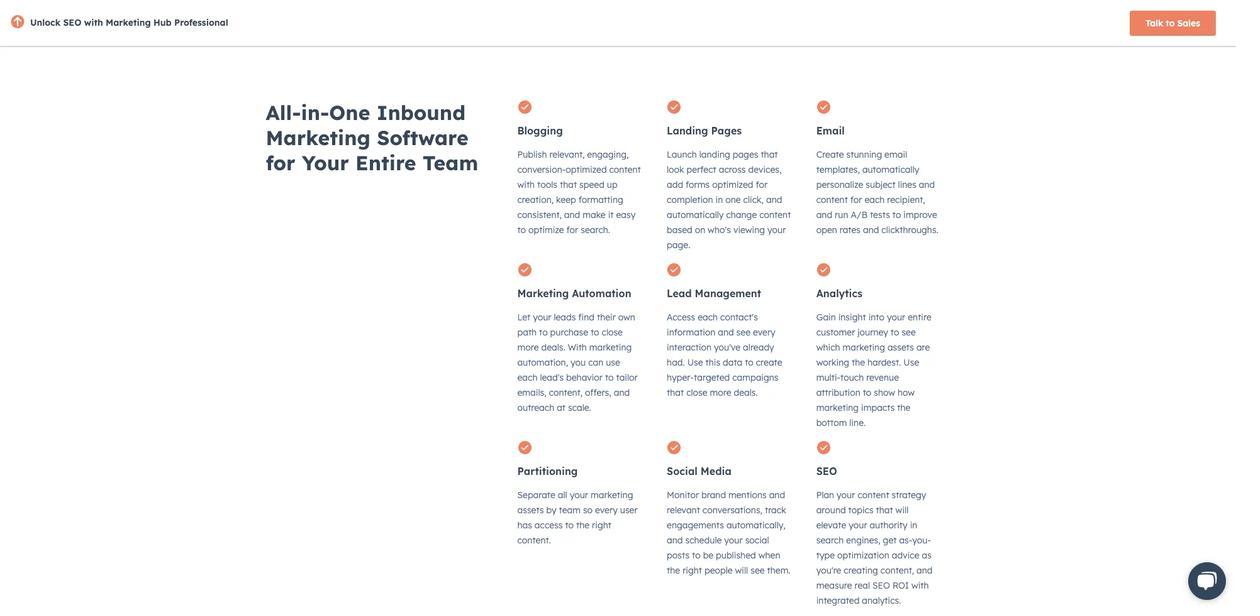Task type: vqa. For each thing, say whether or not it's contained in the screenshot.
middle Marketing
yes



Task type: describe. For each thing, give the bounding box(es) containing it.
0 horizontal spatial with
[[84, 17, 103, 28]]

own
[[618, 312, 635, 324]]

to inside separate all your marketing assets by team so every user has access to the right content.
[[565, 521, 574, 532]]

the inside separate all your marketing assets by team so every user has access to the right content.
[[576, 521, 590, 532]]

as
[[922, 551, 932, 562]]

their
[[597, 312, 616, 324]]

user
[[620, 506, 638, 517]]

more inside access each contact's information and see every interaction you've already had. use this data to create hyper-targeted campaigns that close more deals.
[[710, 388, 731, 399]]

around
[[816, 506, 846, 517]]

attribution
[[816, 388, 861, 399]]

pages
[[711, 125, 742, 137]]

2 vertical spatial marketing
[[517, 288, 569, 300]]

every inside separate all your marketing assets by team so every user has access to the right content.
[[595, 506, 618, 517]]

that inside publish relevant, engaging, conversion-optimized content with tools that speed up creation, keep formatting consistent, and make it easy to optimize for search.
[[560, 180, 577, 191]]

multi-
[[816, 373, 841, 384]]

keep
[[556, 195, 576, 206]]

landing pages
[[667, 125, 742, 137]]

gain insight into your entire customer journey to see which marketing assets are working the hardest. use multi-touch revenue attribution to show how marketing impacts the bottom line.
[[816, 312, 932, 429]]

each inside the let your leads find their own path to purchase to close more deals. with marketing automation, you can use each lead's behavior to tailor emails, content, offers, and outreach at scale.
[[517, 373, 538, 384]]

are
[[917, 343, 930, 354]]

integrated
[[816, 596, 860, 607]]

marketing down attribution
[[816, 403, 859, 414]]

be
[[703, 551, 714, 562]]

monitor
[[667, 490, 699, 502]]

social media
[[667, 466, 732, 478]]

professional
[[174, 17, 228, 28]]

to inside access each contact's information and see every interaction you've already had. use this data to create hyper-targeted campaigns that close more deals.
[[745, 358, 754, 369]]

scale.
[[568, 403, 591, 414]]

email
[[816, 125, 845, 137]]

your inside launch landing pages that look perfect across devices, add forms optimized for completion in one click, and automatically change content based on who's viewing your page.
[[768, 225, 786, 236]]

close inside access each contact's information and see every interaction you've already had. use this data to create hyper-targeted campaigns that close more deals.
[[686, 388, 708, 399]]

automatically inside launch landing pages that look perfect across devices, add forms optimized for completion in one click, and automatically change content based on who's viewing your page.
[[667, 210, 724, 221]]

all-in-one inbound marketing software for your entire team
[[266, 100, 478, 176]]

pages
[[733, 149, 758, 161]]

to right journey
[[891, 327, 899, 339]]

content inside launch landing pages that look perfect across devices, add forms optimized for completion in one click, and automatically change content based on who's viewing your page.
[[759, 210, 791, 221]]

contact's
[[720, 312, 758, 324]]

relevant,
[[550, 149, 585, 161]]

people
[[705, 566, 733, 577]]

roi
[[893, 581, 909, 592]]

your down topics
[[849, 521, 867, 532]]

deals. inside the let your leads find their own path to purchase to close more deals. with marketing automation, you can use each lead's behavior to tailor emails, content, offers, and outreach at scale.
[[541, 343, 565, 354]]

optimized inside publish relevant, engaging, conversion-optimized content with tools that speed up creation, keep formatting consistent, and make it easy to optimize for search.
[[566, 165, 607, 176]]

personalize
[[816, 180, 863, 191]]

already
[[743, 343, 774, 354]]

with inside plan your content strategy around topics that will elevate your authority in search engines, get as-you- type optimization advice as you're creating content, and measure real seo roi with integrated analytics.
[[912, 581, 929, 592]]

search.
[[581, 225, 610, 236]]

your inside the gain insight into your entire customer journey to see which marketing assets are working the hardest. use multi-touch revenue attribution to show how marketing impacts the bottom line.
[[887, 312, 906, 324]]

right inside monitor brand mentions and relevant conversations, track engagements automatically, and schedule your social posts to be published when the right people will see them.
[[683, 566, 702, 577]]

advice
[[892, 551, 920, 562]]

launch
[[667, 149, 697, 161]]

software
[[377, 126, 469, 151]]

path
[[517, 327, 537, 339]]

and right lines
[[919, 180, 935, 191]]

for inside publish relevant, engaging, conversion-optimized content with tools that speed up creation, keep formatting consistent, and make it easy to optimize for search.
[[567, 225, 578, 236]]

elevate
[[816, 521, 846, 532]]

find
[[578, 312, 595, 324]]

page.
[[667, 240, 690, 251]]

customer
[[816, 327, 855, 339]]

and inside the let your leads find their own path to purchase to close more deals. with marketing automation, you can use each lead's behavior to tailor emails, content, offers, and outreach at scale.
[[614, 388, 630, 399]]

you're
[[816, 566, 841, 577]]

hardest.
[[868, 358, 901, 369]]

your right plan
[[837, 490, 855, 502]]

measure
[[816, 581, 852, 592]]

change
[[726, 210, 757, 221]]

landing
[[667, 125, 708, 137]]

you
[[571, 358, 586, 369]]

data
[[723, 358, 743, 369]]

marketing inside all-in-one inbound marketing software for your entire team
[[266, 126, 371, 151]]

tailor
[[616, 373, 638, 384]]

automatically inside create stunning email templates, automatically personalize subject lines and content for each recipient, and run a/b tests to improve open rates and clickthroughs.
[[863, 165, 919, 176]]

offers,
[[585, 388, 611, 399]]

separate all your marketing assets by team so every user has access to the right content.
[[517, 490, 638, 547]]

gain
[[816, 312, 836, 324]]

hub
[[153, 17, 172, 28]]

will inside plan your content strategy around topics that will elevate your authority in search engines, get as-you- type optimization advice as you're creating content, and measure real seo roi with integrated analytics.
[[896, 506, 909, 517]]

templates,
[[816, 165, 860, 176]]

can
[[588, 358, 604, 369]]

0 vertical spatial seo
[[63, 17, 81, 28]]

engagements
[[667, 521, 724, 532]]

and up open
[[816, 210, 832, 221]]

the down how
[[897, 403, 911, 414]]

create
[[756, 358, 782, 369]]

to right path
[[539, 327, 548, 339]]

you-
[[912, 536, 931, 547]]

automation,
[[517, 358, 568, 369]]

revenue
[[866, 373, 899, 384]]

for inside create stunning email templates, automatically personalize subject lines and content for each recipient, and run a/b tests to improve open rates and clickthroughs.
[[850, 195, 862, 206]]

to down find at bottom
[[591, 327, 599, 339]]

chat widget region
[[1168, 551, 1236, 611]]

marketing inside the let your leads find their own path to purchase to close more deals. with marketing automation, you can use each lead's behavior to tailor emails, content, offers, and outreach at scale.
[[589, 343, 632, 354]]

content, inside the let your leads find their own path to purchase to close more deals. with marketing automation, you can use each lead's behavior to tailor emails, content, offers, and outreach at scale.
[[549, 388, 583, 399]]

let
[[517, 312, 531, 324]]

real
[[855, 581, 870, 592]]

social
[[667, 466, 698, 478]]

optimization
[[837, 551, 890, 562]]

mentions
[[729, 490, 767, 502]]

as-
[[899, 536, 912, 547]]

launch landing pages that look perfect across devices, add forms optimized for completion in one click, and automatically change content based on who's viewing your page.
[[667, 149, 791, 251]]

lead
[[667, 288, 692, 300]]

on
[[695, 225, 705, 236]]

topics
[[848, 506, 874, 517]]

leads
[[554, 312, 576, 324]]

content inside publish relevant, engaging, conversion-optimized content with tools that speed up creation, keep formatting consistent, and make it easy to optimize for search.
[[609, 165, 641, 176]]

brand
[[702, 490, 726, 502]]

easy
[[616, 210, 636, 221]]

to inside button
[[1166, 17, 1175, 29]]

had.
[[667, 358, 685, 369]]

them.
[[767, 566, 791, 577]]

outreach
[[517, 403, 554, 414]]

content, inside plan your content strategy around topics that will elevate your authority in search engines, get as-you- type optimization advice as you're creating content, and measure real seo roi with integrated analytics.
[[881, 566, 914, 577]]

get
[[883, 536, 897, 547]]

and down tests
[[863, 225, 879, 236]]

your inside the let your leads find their own path to purchase to close more deals. with marketing automation, you can use each lead's behavior to tailor emails, content, offers, and outreach at scale.
[[533, 312, 551, 324]]

track
[[765, 506, 786, 517]]

in inside launch landing pages that look perfect across devices, add forms optimized for completion in one click, and automatically change content based on who's viewing your page.
[[716, 195, 723, 206]]

schedule
[[685, 536, 722, 547]]

into
[[869, 312, 885, 324]]

that inside launch landing pages that look perfect across devices, add forms optimized for completion in one click, and automatically change content based on who's viewing your page.
[[761, 149, 778, 161]]

all
[[558, 490, 567, 502]]



Task type: locate. For each thing, give the bounding box(es) containing it.
talk
[[1146, 17, 1163, 29]]

0 vertical spatial right
[[592, 521, 612, 532]]

your right let
[[533, 312, 551, 324]]

0 vertical spatial with
[[84, 17, 103, 28]]

0 vertical spatial optimized
[[566, 165, 607, 176]]

1 vertical spatial each
[[698, 312, 718, 324]]

0 vertical spatial marketing
[[106, 17, 151, 28]]

to down 'team'
[[565, 521, 574, 532]]

0 vertical spatial more
[[517, 343, 539, 354]]

0 horizontal spatial close
[[602, 327, 623, 339]]

your right the into
[[887, 312, 906, 324]]

marketing automation
[[517, 288, 631, 300]]

which
[[816, 343, 840, 354]]

1 horizontal spatial each
[[698, 312, 718, 324]]

1 horizontal spatial marketing
[[266, 126, 371, 151]]

lead management
[[667, 288, 761, 300]]

across
[[719, 165, 746, 176]]

more down targeted at right
[[710, 388, 731, 399]]

and up 'you've'
[[718, 327, 734, 339]]

and inside publish relevant, engaging, conversion-optimized content with tools that speed up creation, keep formatting consistent, and make it easy to optimize for search.
[[564, 210, 580, 221]]

and
[[919, 180, 935, 191], [766, 195, 782, 206], [564, 210, 580, 221], [816, 210, 832, 221], [863, 225, 879, 236], [718, 327, 734, 339], [614, 388, 630, 399], [769, 490, 785, 502], [667, 536, 683, 547], [917, 566, 933, 577]]

1 horizontal spatial in
[[910, 521, 918, 532]]

and down keep
[[564, 210, 580, 221]]

to inside create stunning email templates, automatically personalize subject lines and content for each recipient, and run a/b tests to improve open rates and clickthroughs.
[[893, 210, 901, 221]]

media
[[701, 466, 732, 478]]

1 horizontal spatial with
[[517, 180, 535, 191]]

1 vertical spatial assets
[[517, 506, 544, 517]]

content down click,
[[759, 210, 791, 221]]

1 vertical spatial in
[[910, 521, 918, 532]]

right inside separate all your marketing assets by team so every user has access to the right content.
[[592, 521, 612, 532]]

that inside plan your content strategy around topics that will elevate your authority in search engines, get as-you- type optimization advice as you're creating content, and measure real seo roi with integrated analytics.
[[876, 506, 893, 517]]

use down are
[[904, 358, 919, 369]]

content up up
[[609, 165, 641, 176]]

and up track
[[769, 490, 785, 502]]

with up creation,
[[517, 180, 535, 191]]

that down the hyper-
[[667, 388, 684, 399]]

add
[[667, 180, 683, 191]]

close down targeted at right
[[686, 388, 708, 399]]

in
[[716, 195, 723, 206], [910, 521, 918, 532]]

0 vertical spatial every
[[753, 327, 776, 339]]

0 horizontal spatial more
[[517, 343, 539, 354]]

separate
[[517, 490, 555, 502]]

engines,
[[846, 536, 881, 547]]

seo right unlock
[[63, 17, 81, 28]]

with right unlock
[[84, 17, 103, 28]]

to inside publish relevant, engaging, conversion-optimized content with tools that speed up creation, keep formatting consistent, and make it easy to optimize for search.
[[517, 225, 526, 236]]

2 use from the left
[[904, 358, 919, 369]]

with inside publish relevant, engaging, conversion-optimized content with tools that speed up creation, keep formatting consistent, and make it easy to optimize for search.
[[517, 180, 535, 191]]

0 horizontal spatial each
[[517, 373, 538, 384]]

that up devices,
[[761, 149, 778, 161]]

assets up hardest.
[[888, 343, 914, 354]]

your up 'published'
[[724, 536, 743, 547]]

team
[[423, 151, 478, 176]]

1 horizontal spatial automatically
[[863, 165, 919, 176]]

based
[[667, 225, 693, 236]]

0 horizontal spatial deals.
[[541, 343, 565, 354]]

2 horizontal spatial with
[[912, 581, 929, 592]]

strategy
[[892, 490, 926, 502]]

1 vertical spatial optimized
[[712, 180, 753, 191]]

stunning
[[847, 149, 882, 161]]

1 horizontal spatial right
[[683, 566, 702, 577]]

who's
[[708, 225, 731, 236]]

assets inside the gain insight into your entire customer journey to see which marketing assets are working the hardest. use multi-touch revenue attribution to show how marketing impacts the bottom line.
[[888, 343, 914, 354]]

to down use
[[605, 373, 614, 384]]

1 vertical spatial marketing
[[266, 126, 371, 151]]

to left show
[[863, 388, 872, 399]]

0 horizontal spatial optimized
[[566, 165, 607, 176]]

tests
[[870, 210, 890, 221]]

each up tests
[[865, 195, 885, 206]]

use inside the gain insight into your entire customer journey to see which marketing assets are working the hardest. use multi-touch revenue attribution to show how marketing impacts the bottom line.
[[904, 358, 919, 369]]

0 vertical spatial each
[[865, 195, 885, 206]]

automatically down email
[[863, 165, 919, 176]]

one
[[726, 195, 741, 206]]

1 horizontal spatial more
[[710, 388, 731, 399]]

in inside plan your content strategy around topics that will elevate your authority in search engines, get as-you- type optimization advice as you're creating content, and measure real seo roi with integrated analytics.
[[910, 521, 918, 532]]

1 horizontal spatial will
[[896, 506, 909, 517]]

the
[[852, 358, 865, 369], [897, 403, 911, 414], [576, 521, 590, 532], [667, 566, 680, 577]]

every inside access each contact's information and see every interaction you've already had. use this data to create hyper-targeted campaigns that close more deals.
[[753, 327, 776, 339]]

0 horizontal spatial will
[[735, 566, 748, 577]]

search
[[816, 536, 844, 547]]

and down as
[[917, 566, 933, 577]]

0 horizontal spatial assets
[[517, 506, 544, 517]]

create stunning email templates, automatically personalize subject lines and content for each recipient, and run a/b tests to improve open rates and clickthroughs.
[[816, 149, 939, 236]]

more down path
[[517, 343, 539, 354]]

purchase
[[550, 327, 588, 339]]

each up emails,
[[517, 373, 538, 384]]

unlock seo with marketing hub professional
[[30, 17, 228, 28]]

use inside access each contact's information and see every interaction you've already had. use this data to create hyper-targeted campaigns that close more deals.
[[687, 358, 703, 369]]

to right the talk
[[1166, 17, 1175, 29]]

close down their
[[602, 327, 623, 339]]

marketing up user
[[591, 490, 633, 502]]

conversion-
[[517, 165, 566, 176]]

1 horizontal spatial deals.
[[734, 388, 758, 399]]

monitor brand mentions and relevant conversations, track engagements automatically, and schedule your social posts to be published when the right people will see them.
[[667, 490, 791, 577]]

to
[[1166, 17, 1175, 29], [893, 210, 901, 221], [517, 225, 526, 236], [539, 327, 548, 339], [591, 327, 599, 339], [891, 327, 899, 339], [745, 358, 754, 369], [605, 373, 614, 384], [863, 388, 872, 399], [565, 521, 574, 532], [692, 551, 701, 562]]

in up as-
[[910, 521, 918, 532]]

inbound
[[377, 100, 466, 126]]

a/b
[[851, 210, 868, 221]]

with right the roi
[[912, 581, 929, 592]]

2 vertical spatial each
[[517, 373, 538, 384]]

every
[[753, 327, 776, 339], [595, 506, 618, 517]]

access
[[667, 312, 695, 324]]

access each contact's information and see every interaction you've already had. use this data to create hyper-targeted campaigns that close more deals.
[[667, 312, 782, 399]]

content inside create stunning email templates, automatically personalize subject lines and content for each recipient, and run a/b tests to improve open rates and clickthroughs.
[[816, 195, 848, 206]]

for inside launch landing pages that look perfect across devices, add forms optimized for completion in one click, and automatically change content based on who's viewing your page.
[[756, 180, 768, 191]]

access
[[535, 521, 563, 532]]

optimized up speed
[[566, 165, 607, 176]]

and inside access each contact's information and see every interaction you've already had. use this data to create hyper-targeted campaigns that close more deals.
[[718, 327, 734, 339]]

content, up the roi
[[881, 566, 914, 577]]

1 vertical spatial close
[[686, 388, 708, 399]]

1 horizontal spatial optimized
[[712, 180, 753, 191]]

relevant
[[667, 506, 700, 517]]

0 horizontal spatial in
[[716, 195, 723, 206]]

right down 'posts'
[[683, 566, 702, 577]]

1 horizontal spatial every
[[753, 327, 776, 339]]

see down contact's
[[736, 327, 751, 339]]

0 vertical spatial deals.
[[541, 343, 565, 354]]

each inside create stunning email templates, automatically personalize subject lines and content for each recipient, and run a/b tests to improve open rates and clickthroughs.
[[865, 195, 885, 206]]

rates
[[840, 225, 861, 236]]

1 horizontal spatial use
[[904, 358, 919, 369]]

0 vertical spatial in
[[716, 195, 723, 206]]

your inside monitor brand mentions and relevant conversations, track engagements automatically, and schedule your social posts to be published when the right people will see them.
[[724, 536, 743, 547]]

impacts
[[861, 403, 895, 414]]

for left search.
[[567, 225, 578, 236]]

2 horizontal spatial each
[[865, 195, 885, 206]]

will down 'published'
[[735, 566, 748, 577]]

2 horizontal spatial seo
[[873, 581, 890, 592]]

will inside monitor brand mentions and relevant conversations, track engagements automatically, and schedule your social posts to be published when the right people will see them.
[[735, 566, 748, 577]]

deals. down campaigns
[[734, 388, 758, 399]]

let your leads find their own path to purchase to close more deals. with marketing automation, you can use each lead's behavior to tailor emails, content, offers, and outreach at scale.
[[517, 312, 638, 414]]

will down strategy
[[896, 506, 909, 517]]

to left be
[[692, 551, 701, 562]]

marketing inside separate all your marketing assets by team so every user has access to the right content.
[[591, 490, 633, 502]]

1 vertical spatial more
[[710, 388, 731, 399]]

1 vertical spatial deals.
[[734, 388, 758, 399]]

1 horizontal spatial content,
[[881, 566, 914, 577]]

with
[[568, 343, 587, 354]]

plan
[[816, 490, 834, 502]]

2 vertical spatial with
[[912, 581, 929, 592]]

automatically up on
[[667, 210, 724, 221]]

your right "all"
[[570, 490, 588, 502]]

and inside plan your content strategy around topics that will elevate your authority in search engines, get as-you- type optimization advice as you're creating content, and measure real seo roi with integrated analytics.
[[917, 566, 933, 577]]

your inside separate all your marketing assets by team so every user has access to the right content.
[[570, 490, 588, 502]]

the down so at the left bottom of page
[[576, 521, 590, 532]]

0 vertical spatial content,
[[549, 388, 583, 399]]

talk to sales
[[1146, 17, 1200, 29]]

more inside the let your leads find their own path to purchase to close more deals. with marketing automation, you can use each lead's behavior to tailor emails, content, offers, and outreach at scale.
[[517, 343, 539, 354]]

the inside monitor brand mentions and relevant conversations, track engagements automatically, and schedule your social posts to be published when the right people will see them.
[[667, 566, 680, 577]]

up
[[607, 180, 618, 191]]

content.
[[517, 536, 551, 547]]

assets inside separate all your marketing assets by team so every user has access to the right content.
[[517, 506, 544, 517]]

to right tests
[[893, 210, 901, 221]]

every right so at the left bottom of page
[[595, 506, 618, 517]]

assets
[[888, 343, 914, 354], [517, 506, 544, 517]]

marketing up use
[[589, 343, 632, 354]]

content, up at
[[549, 388, 583, 399]]

assets down the separate
[[517, 506, 544, 517]]

0 horizontal spatial right
[[592, 521, 612, 532]]

that up keep
[[560, 180, 577, 191]]

see inside monitor brand mentions and relevant conversations, track engagements automatically, and schedule your social posts to be published when the right people will see them.
[[751, 566, 765, 577]]

0 horizontal spatial every
[[595, 506, 618, 517]]

0 horizontal spatial use
[[687, 358, 703, 369]]

to down consistent,
[[517, 225, 526, 236]]

1 vertical spatial right
[[683, 566, 702, 577]]

0 vertical spatial will
[[896, 506, 909, 517]]

marketing down journey
[[843, 343, 885, 354]]

landing
[[700, 149, 730, 161]]

1 vertical spatial with
[[517, 180, 535, 191]]

the down 'posts'
[[667, 566, 680, 577]]

each inside access each contact's information and see every interaction you've already had. use this data to create hyper-targeted campaigns that close more deals.
[[698, 312, 718, 324]]

1 use from the left
[[687, 358, 703, 369]]

2 horizontal spatial marketing
[[517, 288, 569, 300]]

create
[[816, 149, 844, 161]]

and right click,
[[766, 195, 782, 206]]

1 horizontal spatial seo
[[816, 466, 837, 478]]

devices,
[[748, 165, 782, 176]]

in left one
[[716, 195, 723, 206]]

to up campaigns
[[745, 358, 754, 369]]

automatically
[[863, 165, 919, 176], [667, 210, 724, 221]]

that inside access each contact's information and see every interaction you've already had. use this data to create hyper-targeted campaigns that close more deals.
[[667, 388, 684, 399]]

0 vertical spatial automatically
[[863, 165, 919, 176]]

plan your content strategy around topics that will elevate your authority in search engines, get as-you- type optimization advice as you're creating content, and measure real seo roi with integrated analytics.
[[816, 490, 933, 607]]

see inside the gain insight into your entire customer journey to see which marketing assets are working the hardest. use multi-touch revenue attribution to show how marketing impacts the bottom line.
[[902, 327, 916, 339]]

bottom
[[816, 418, 847, 429]]

2 vertical spatial seo
[[873, 581, 890, 592]]

to inside monitor brand mentions and relevant conversations, track engagements automatically, and schedule your social posts to be published when the right people will see them.
[[692, 551, 701, 562]]

seo inside plan your content strategy around topics that will elevate your authority in search engines, get as-you- type optimization advice as you're creating content, and measure real seo roi with integrated analytics.
[[873, 581, 890, 592]]

and up 'posts'
[[667, 536, 683, 547]]

the up touch
[[852, 358, 865, 369]]

1 horizontal spatial assets
[[888, 343, 914, 354]]

right down so at the left bottom of page
[[592, 521, 612, 532]]

clickthroughs.
[[882, 225, 939, 236]]

content up topics
[[858, 490, 889, 502]]

engaging,
[[587, 149, 629, 161]]

1 vertical spatial automatically
[[667, 210, 724, 221]]

for down devices,
[[756, 180, 768, 191]]

published
[[716, 551, 756, 562]]

1 vertical spatial every
[[595, 506, 618, 517]]

and down tailor
[[614, 388, 630, 399]]

deals. inside access each contact's information and see every interaction you've already had. use this data to create hyper-targeted campaigns that close more deals.
[[734, 388, 758, 399]]

your right viewing
[[768, 225, 786, 236]]

see down entire
[[902, 327, 916, 339]]

0 horizontal spatial marketing
[[106, 17, 151, 28]]

automation
[[572, 288, 631, 300]]

automatically,
[[727, 521, 786, 532]]

0 horizontal spatial content,
[[549, 388, 583, 399]]

seo up plan
[[816, 466, 837, 478]]

will
[[896, 506, 909, 517], [735, 566, 748, 577]]

journey
[[858, 327, 888, 339]]

seo up analytics. on the right bottom of page
[[873, 581, 890, 592]]

0 horizontal spatial seo
[[63, 17, 81, 28]]

deals. up automation,
[[541, 343, 565, 354]]

every up already
[[753, 327, 776, 339]]

1 vertical spatial will
[[735, 566, 748, 577]]

insight
[[838, 312, 866, 324]]

use down interaction
[[687, 358, 703, 369]]

0 horizontal spatial automatically
[[667, 210, 724, 221]]

for inside all-in-one inbound marketing software for your entire team
[[266, 151, 295, 176]]

see inside access each contact's information and see every interaction you've already had. use this data to create hyper-targeted campaigns that close more deals.
[[736, 327, 751, 339]]

more
[[517, 343, 539, 354], [710, 388, 731, 399]]

that up authority
[[876, 506, 893, 517]]

1 vertical spatial content,
[[881, 566, 914, 577]]

analytics
[[816, 288, 863, 300]]

targeted
[[694, 373, 730, 384]]

sales
[[1178, 17, 1200, 29]]

see down when
[[751, 566, 765, 577]]

interaction
[[667, 343, 712, 354]]

unlock
[[30, 17, 60, 28]]

hyper-
[[667, 373, 694, 384]]

improve
[[904, 210, 937, 221]]

consistent,
[[517, 210, 562, 221]]

close inside the let your leads find their own path to purchase to close more deals. with marketing automation, you can use each lead's behavior to tailor emails, content, offers, and outreach at scale.
[[602, 327, 623, 339]]

1 vertical spatial seo
[[816, 466, 837, 478]]

when
[[759, 551, 780, 562]]

for up a/b
[[850, 195, 862, 206]]

0 vertical spatial assets
[[888, 343, 914, 354]]

information
[[667, 327, 716, 339]]

talk to sales button
[[1130, 10, 1216, 36]]

optimized up one
[[712, 180, 753, 191]]

content inside plan your content strategy around topics that will elevate your authority in search engines, get as-you- type optimization advice as you're creating content, and measure real seo roi with integrated analytics.
[[858, 490, 889, 502]]

optimized inside launch landing pages that look perfect across devices, add forms optimized for completion in one click, and automatically change content based on who's viewing your page.
[[712, 180, 753, 191]]

1 horizontal spatial close
[[686, 388, 708, 399]]

for left your
[[266, 151, 295, 176]]

perfect
[[687, 165, 716, 176]]

content down "personalize"
[[816, 195, 848, 206]]

0 vertical spatial close
[[602, 327, 623, 339]]

type
[[816, 551, 835, 562]]

and inside launch landing pages that look perfect across devices, add forms optimized for completion in one click, and automatically change content based on who's viewing your page.
[[766, 195, 782, 206]]

each up information
[[698, 312, 718, 324]]

at
[[557, 403, 566, 414]]

emails,
[[517, 388, 547, 399]]

close
[[602, 327, 623, 339], [686, 388, 708, 399]]

forms
[[686, 180, 710, 191]]

completion
[[667, 195, 713, 206]]

all-
[[266, 100, 301, 126]]



